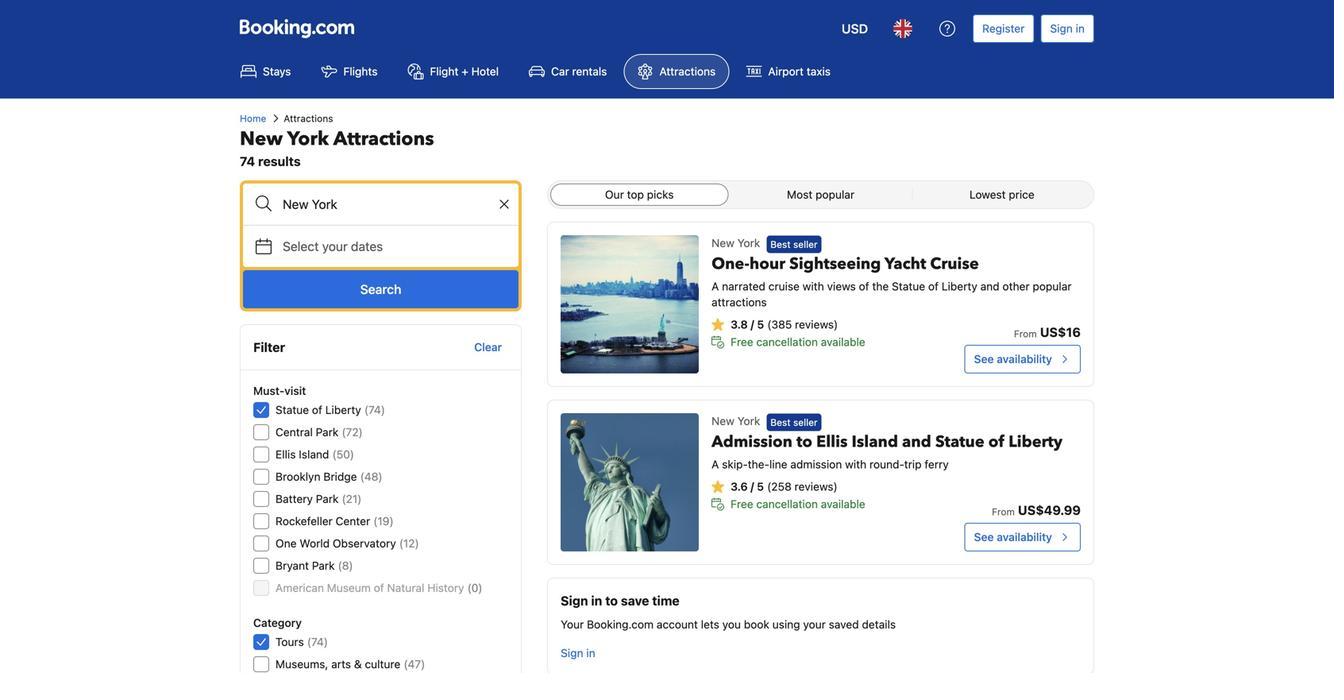 Task type: locate. For each thing, give the bounding box(es) containing it.
0 horizontal spatial with
[[803, 280, 825, 293]]

0 vertical spatial liberty
[[942, 280, 978, 293]]

1 horizontal spatial to
[[797, 431, 813, 453]]

register link
[[973, 14, 1035, 43]]

available
[[821, 335, 866, 348], [821, 497, 866, 510]]

0 horizontal spatial sign in link
[[555, 639, 602, 667]]

3.6 / 5 (258 reviews)
[[731, 480, 838, 493]]

2 free cancellation available from the top
[[731, 497, 866, 510]]

available down admission
[[821, 497, 866, 510]]

1 vertical spatial and
[[903, 431, 932, 453]]

1 horizontal spatial liberty
[[942, 280, 978, 293]]

best seller
[[771, 239, 818, 250], [771, 417, 818, 428]]

booking.com
[[587, 618, 654, 631]]

free down 3.6
[[731, 497, 754, 510]]

lets
[[701, 618, 720, 631]]

2 available from the top
[[821, 497, 866, 510]]

admission to ellis island and statue of liberty a skip-the-line admission with round-trip ferry
[[712, 431, 1063, 471]]

0 vertical spatial and
[[981, 280, 1000, 293]]

admission to ellis island and statue of liberty image
[[561, 413, 699, 551]]

1 vertical spatial park
[[316, 492, 339, 505]]

statue
[[892, 280, 926, 293], [276, 403, 309, 416], [936, 431, 985, 453]]

cancellation for hour
[[757, 335, 818, 348]]

with left views
[[803, 280, 825, 293]]

ellis
[[817, 431, 848, 453], [276, 448, 296, 461]]

car
[[552, 65, 569, 78]]

and inside admission to ellis island and statue of liberty a skip-the-line admission with round-trip ferry
[[903, 431, 932, 453]]

new down the home
[[240, 126, 283, 152]]

seller for sightseeing
[[794, 239, 818, 250]]

to left the save
[[606, 593, 618, 608]]

1 horizontal spatial (74)
[[365, 403, 385, 416]]

new up the admission
[[712, 414, 735, 427]]

park left (8)
[[312, 559, 335, 572]]

your
[[322, 239, 348, 254], [804, 618, 826, 631]]

battery park (21)
[[276, 492, 362, 505]]

1 horizontal spatial popular
[[1033, 280, 1072, 293]]

1 vertical spatial availability
[[997, 530, 1053, 543]]

0 vertical spatial reviews)
[[795, 318, 838, 331]]

free cancellation available down 3.6 / 5 (258 reviews)
[[731, 497, 866, 510]]

in for leftmost sign in 'link'
[[587, 646, 596, 660]]

park for bryant park
[[312, 559, 335, 572]]

5 left (258 on the right bottom of page
[[757, 480, 764, 493]]

see for cruise
[[975, 352, 994, 366]]

0 vertical spatial your
[[322, 239, 348, 254]]

park for central park
[[316, 425, 339, 439]]

1 horizontal spatial and
[[981, 280, 1000, 293]]

island down central park (72) at the left of the page
[[299, 448, 329, 461]]

available down views
[[821, 335, 866, 348]]

0 vertical spatial cancellation
[[757, 335, 818, 348]]

0 vertical spatial with
[[803, 280, 825, 293]]

top
[[627, 188, 644, 201]]

0 vertical spatial sign in link
[[1041, 14, 1095, 43]]

free
[[731, 335, 754, 348], [731, 497, 754, 510]]

york up the results
[[287, 126, 329, 152]]

statue of liberty (74)
[[276, 403, 385, 416]]

2 cancellation from the top
[[757, 497, 818, 510]]

liberty down cruise
[[942, 280, 978, 293]]

from left us$16
[[1015, 328, 1038, 339]]

1 available from the top
[[821, 335, 866, 348]]

availability down "from us$16"
[[997, 352, 1053, 366]]

0 vertical spatial seller
[[794, 239, 818, 250]]

sign in right register
[[1051, 22, 1085, 35]]

liberty
[[942, 280, 978, 293], [326, 403, 361, 416], [1009, 431, 1063, 453]]

from inside "from us$16"
[[1015, 328, 1038, 339]]

1 vertical spatial see
[[975, 530, 994, 543]]

ferry
[[925, 458, 949, 471]]

sign in link
[[1041, 14, 1095, 43], [555, 639, 602, 667]]

flight + hotel link
[[394, 54, 513, 89]]

2 see availability from the top
[[975, 530, 1053, 543]]

0 vertical spatial 5
[[757, 318, 765, 331]]

0 vertical spatial available
[[821, 335, 866, 348]]

2 seller from the top
[[794, 417, 818, 428]]

of up from us$49.99
[[989, 431, 1005, 453]]

5 for one-
[[757, 318, 765, 331]]

1 vertical spatial available
[[821, 497, 866, 510]]

ellis inside admission to ellis island and statue of liberty a skip-the-line admission with round-trip ferry
[[817, 431, 848, 453]]

1 5 from the top
[[757, 318, 765, 331]]

0 vertical spatial see
[[975, 352, 994, 366]]

0 vertical spatial a
[[712, 280, 719, 293]]

category
[[253, 616, 302, 629]]

save
[[621, 593, 650, 608]]

0 vertical spatial (74)
[[365, 403, 385, 416]]

0 horizontal spatial popular
[[816, 188, 855, 201]]

york inside new york attractions 74 results
[[287, 126, 329, 152]]

&
[[354, 658, 362, 671]]

1 vertical spatial sign in link
[[555, 639, 602, 667]]

(74) up (48)
[[365, 403, 385, 416]]

our
[[605, 188, 624, 201]]

1 vertical spatial free cancellation available
[[731, 497, 866, 510]]

admission
[[712, 431, 793, 453]]

to up admission
[[797, 431, 813, 453]]

1 vertical spatial new york
[[712, 414, 761, 427]]

1 vertical spatial with
[[846, 458, 867, 471]]

most popular
[[787, 188, 855, 201]]

new york for admission
[[712, 414, 761, 427]]

1 / from the top
[[751, 318, 755, 331]]

0 vertical spatial in
[[1076, 22, 1085, 35]]

best for hour
[[771, 239, 791, 250]]

free cancellation available for hour
[[731, 335, 866, 348]]

and up the trip
[[903, 431, 932, 453]]

statue down visit
[[276, 403, 309, 416]]

1 horizontal spatial island
[[852, 431, 899, 453]]

1 vertical spatial reviews)
[[795, 480, 838, 493]]

0 horizontal spatial (74)
[[307, 635, 328, 648]]

1 horizontal spatial statue
[[892, 280, 926, 293]]

2 vertical spatial new
[[712, 414, 735, 427]]

from for admission to ellis island and statue of liberty
[[993, 506, 1015, 517]]

1 horizontal spatial ellis
[[817, 431, 848, 453]]

new inside new york attractions 74 results
[[240, 126, 283, 152]]

a down the one-
[[712, 280, 719, 293]]

0 vertical spatial new york
[[712, 236, 761, 249]]

sign down "your"
[[561, 646, 584, 660]]

1 vertical spatial new
[[712, 236, 735, 249]]

1 vertical spatial to
[[606, 593, 618, 608]]

2 vertical spatial york
[[738, 414, 761, 427]]

available for ellis
[[821, 497, 866, 510]]

2 / from the top
[[751, 480, 754, 493]]

see availability
[[975, 352, 1053, 366], [975, 530, 1053, 543]]

0 vertical spatial from
[[1015, 328, 1038, 339]]

sign in to save time
[[561, 593, 680, 608]]

best
[[771, 239, 791, 250], [771, 417, 791, 428]]

0 vertical spatial sign
[[1051, 22, 1073, 35]]

2 vertical spatial sign
[[561, 646, 584, 660]]

bryant park (8)
[[276, 559, 353, 572]]

0 horizontal spatial sign in
[[561, 646, 596, 660]]

best seller for hour
[[771, 239, 818, 250]]

and
[[981, 280, 1000, 293], [903, 431, 932, 453]]

saved
[[829, 618, 859, 631]]

bryant
[[276, 559, 309, 572]]

statue up ferry
[[936, 431, 985, 453]]

0 vertical spatial popular
[[816, 188, 855, 201]]

1 vertical spatial free
[[731, 497, 754, 510]]

home link
[[240, 111, 266, 126]]

(74) up museums, at the bottom of page
[[307, 635, 328, 648]]

admission
[[791, 458, 843, 471]]

cruise
[[769, 280, 800, 293]]

0 vertical spatial to
[[797, 431, 813, 453]]

(74)
[[365, 403, 385, 416], [307, 635, 328, 648]]

best seller up hour on the top
[[771, 239, 818, 250]]

2 vertical spatial in
[[587, 646, 596, 660]]

1 vertical spatial popular
[[1033, 280, 1072, 293]]

2 5 from the top
[[757, 480, 764, 493]]

york up the admission
[[738, 414, 761, 427]]

(72)
[[342, 425, 363, 439]]

one-hour sightseeing yacht cruise image
[[561, 235, 699, 373]]

availability down from us$49.99
[[997, 530, 1053, 543]]

(12)
[[399, 537, 419, 550]]

best up the admission
[[771, 417, 791, 428]]

seller up admission
[[794, 417, 818, 428]]

usd
[[842, 21, 869, 36]]

statue down the yacht
[[892, 280, 926, 293]]

with
[[803, 280, 825, 293], [846, 458, 867, 471]]

0 vertical spatial availability
[[997, 352, 1053, 366]]

popular right most
[[816, 188, 855, 201]]

skip-
[[722, 458, 748, 471]]

rentals
[[572, 65, 607, 78]]

sign for leftmost sign in 'link'
[[561, 646, 584, 660]]

sign up "your"
[[561, 593, 588, 608]]

2 vertical spatial park
[[312, 559, 335, 572]]

availability
[[997, 352, 1053, 366], [997, 530, 1053, 543]]

observatory
[[333, 537, 396, 550]]

1 vertical spatial a
[[712, 458, 719, 471]]

2 horizontal spatial statue
[[936, 431, 985, 453]]

0 vertical spatial free cancellation available
[[731, 335, 866, 348]]

2 vertical spatial attractions
[[334, 126, 434, 152]]

of left "the"
[[859, 280, 870, 293]]

sign in link right register link
[[1041, 14, 1095, 43]]

2 a from the top
[[712, 458, 719, 471]]

1 best seller from the top
[[771, 239, 818, 250]]

cancellation
[[757, 335, 818, 348], [757, 497, 818, 510]]

best seller up line
[[771, 417, 818, 428]]

1 horizontal spatial sign in
[[1051, 22, 1085, 35]]

0 vertical spatial park
[[316, 425, 339, 439]]

reviews) down admission
[[795, 480, 838, 493]]

popular right the other
[[1033, 280, 1072, 293]]

a left skip-
[[712, 458, 719, 471]]

/ right 3.8
[[751, 318, 755, 331]]

cancellation down 3.6 / 5 (258 reviews)
[[757, 497, 818, 510]]

battery
[[276, 492, 313, 505]]

1 cancellation from the top
[[757, 335, 818, 348]]

new york up the admission
[[712, 414, 761, 427]]

1 vertical spatial your
[[804, 618, 826, 631]]

in down booking.com
[[587, 646, 596, 660]]

0 horizontal spatial to
[[606, 593, 618, 608]]

1 vertical spatial cancellation
[[757, 497, 818, 510]]

park down statue of liberty (74) at the left of the page
[[316, 425, 339, 439]]

1 free cancellation available from the top
[[731, 335, 866, 348]]

see
[[975, 352, 994, 366], [975, 530, 994, 543]]

1 vertical spatial 5
[[757, 480, 764, 493]]

free down 3.8
[[731, 335, 754, 348]]

american
[[276, 581, 324, 594]]

your
[[561, 618, 584, 631]]

yacht
[[885, 253, 927, 275]]

/ right 3.6
[[751, 480, 754, 493]]

1 a from the top
[[712, 280, 719, 293]]

sign in
[[1051, 22, 1085, 35], [561, 646, 596, 660]]

0 vertical spatial statue
[[892, 280, 926, 293]]

1 vertical spatial see availability
[[975, 530, 1053, 543]]

best up hour on the top
[[771, 239, 791, 250]]

5 left (385
[[757, 318, 765, 331]]

new up the one-
[[712, 236, 735, 249]]

airport taxis
[[769, 65, 831, 78]]

2 see from the top
[[975, 530, 994, 543]]

2 vertical spatial statue
[[936, 431, 985, 453]]

1 see availability from the top
[[975, 352, 1053, 366]]

1 horizontal spatial with
[[846, 458, 867, 471]]

1 seller from the top
[[794, 239, 818, 250]]

2 best seller from the top
[[771, 417, 818, 428]]

see availability down from us$49.99
[[975, 530, 1053, 543]]

island up the round-
[[852, 431, 899, 453]]

/
[[751, 318, 755, 331], [751, 480, 754, 493]]

5
[[757, 318, 765, 331], [757, 480, 764, 493]]

1 vertical spatial /
[[751, 480, 754, 493]]

round-
[[870, 458, 905, 471]]

1 vertical spatial from
[[993, 506, 1015, 517]]

1 new york from the top
[[712, 236, 761, 249]]

0 vertical spatial best
[[771, 239, 791, 250]]

must-visit
[[253, 384, 306, 397]]

1 free from the top
[[731, 335, 754, 348]]

1 availability from the top
[[997, 352, 1053, 366]]

1 best from the top
[[771, 239, 791, 250]]

best for to
[[771, 417, 791, 428]]

a inside one-hour sightseeing yacht cruise a narrated cruise with views of the statue of liberty and other popular attractions
[[712, 280, 719, 293]]

ellis down central
[[276, 448, 296, 461]]

in up booking.com
[[591, 593, 603, 608]]

in right register
[[1076, 22, 1085, 35]]

liberty up from us$49.99
[[1009, 431, 1063, 453]]

seller up sightseeing
[[794, 239, 818, 250]]

cancellation down 3.8 / 5 (385 reviews)
[[757, 335, 818, 348]]

sign for the right sign in 'link'
[[1051, 22, 1073, 35]]

from left us$49.99
[[993, 506, 1015, 517]]

from us$49.99
[[993, 503, 1081, 518]]

sign
[[1051, 22, 1073, 35], [561, 593, 588, 608], [561, 646, 584, 660]]

1 vertical spatial best
[[771, 417, 791, 428]]

from inside from us$49.99
[[993, 506, 1015, 517]]

liberty up (72)
[[326, 403, 361, 416]]

0 horizontal spatial and
[[903, 431, 932, 453]]

car rentals
[[552, 65, 607, 78]]

island inside admission to ellis island and statue of liberty a skip-the-line admission with round-trip ferry
[[852, 431, 899, 453]]

with left the round-
[[846, 458, 867, 471]]

your right using
[[804, 618, 826, 631]]

0 vertical spatial new
[[240, 126, 283, 152]]

your booking.com account lets you book using your saved details
[[561, 618, 896, 631]]

2 new york from the top
[[712, 414, 761, 427]]

2 horizontal spatial liberty
[[1009, 431, 1063, 453]]

see availability down "from us$16"
[[975, 352, 1053, 366]]

1 vertical spatial liberty
[[326, 403, 361, 416]]

/ for admission
[[751, 480, 754, 493]]

0 vertical spatial york
[[287, 126, 329, 152]]

sign right register
[[1051, 22, 1073, 35]]

must-
[[253, 384, 285, 397]]

reviews)
[[795, 318, 838, 331], [795, 480, 838, 493]]

Where are you going? search field
[[243, 184, 519, 225]]

free cancellation available down 3.8 / 5 (385 reviews)
[[731, 335, 866, 348]]

0 horizontal spatial ellis
[[276, 448, 296, 461]]

0 vertical spatial best seller
[[771, 239, 818, 250]]

1 vertical spatial seller
[[794, 417, 818, 428]]

2 availability from the top
[[997, 530, 1053, 543]]

1 vertical spatial statue
[[276, 403, 309, 416]]

available for sightseeing
[[821, 335, 866, 348]]

new york up the one-
[[712, 236, 761, 249]]

details
[[862, 618, 896, 631]]

sign in down "your"
[[561, 646, 596, 660]]

arts
[[331, 658, 351, 671]]

airport
[[769, 65, 804, 78]]

taxis
[[807, 65, 831, 78]]

0 horizontal spatial statue
[[276, 403, 309, 416]]

1 vertical spatial york
[[738, 236, 761, 249]]

from
[[1015, 328, 1038, 339], [993, 506, 1015, 517]]

2 vertical spatial liberty
[[1009, 431, 1063, 453]]

2 best from the top
[[771, 417, 791, 428]]

book
[[744, 618, 770, 631]]

park down brooklyn bridge (48)
[[316, 492, 339, 505]]

your left dates at the left top of page
[[322, 239, 348, 254]]

0 vertical spatial free
[[731, 335, 754, 348]]

reviews) right (385
[[795, 318, 838, 331]]

york up the one-
[[738, 236, 761, 249]]

with inside one-hour sightseeing yacht cruise a narrated cruise with views of the statue of liberty and other popular attractions
[[803, 280, 825, 293]]

attractions
[[660, 65, 716, 78], [284, 113, 333, 124], [334, 126, 434, 152]]

0 vertical spatial see availability
[[975, 352, 1053, 366]]

1 vertical spatial best seller
[[771, 417, 818, 428]]

free cancellation available
[[731, 335, 866, 348], [731, 497, 866, 510]]

new york for one-
[[712, 236, 761, 249]]

1 see from the top
[[975, 352, 994, 366]]

ellis up admission
[[817, 431, 848, 453]]

sign in link down "your"
[[555, 639, 602, 667]]

2 free from the top
[[731, 497, 754, 510]]

and inside one-hour sightseeing yacht cruise a narrated cruise with views of the statue of liberty and other popular attractions
[[981, 280, 1000, 293]]

0 vertical spatial /
[[751, 318, 755, 331]]

park for battery park
[[316, 492, 339, 505]]

and left the other
[[981, 280, 1000, 293]]

one-hour sightseeing yacht cruise a narrated cruise with views of the statue of liberty and other popular attractions
[[712, 253, 1072, 309]]

best seller for to
[[771, 417, 818, 428]]

new york attractions 74 results
[[240, 126, 434, 169]]

price
[[1009, 188, 1035, 201]]



Task type: describe. For each thing, give the bounding box(es) containing it.
see availability for one-hour sightseeing yacht cruise
[[975, 352, 1053, 366]]

of up central park (72) at the left of the page
[[312, 403, 323, 416]]

/ for one-
[[751, 318, 755, 331]]

our top picks
[[605, 188, 674, 201]]

museum
[[327, 581, 371, 594]]

line
[[770, 458, 788, 471]]

hour
[[750, 253, 786, 275]]

central
[[276, 425, 313, 439]]

us$16
[[1041, 325, 1081, 340]]

74
[[240, 154, 255, 169]]

3.8 / 5 (385 reviews)
[[731, 318, 838, 331]]

cruise
[[931, 253, 980, 275]]

in for the right sign in 'link'
[[1076, 22, 1085, 35]]

other
[[1003, 280, 1030, 293]]

attractions inside new york attractions 74 results
[[334, 126, 434, 152]]

center
[[336, 514, 370, 528]]

stays link
[[227, 54, 305, 89]]

stays
[[263, 65, 291, 78]]

you
[[723, 618, 741, 631]]

5 for admission
[[757, 480, 764, 493]]

ellis island (50)
[[276, 448, 354, 461]]

select
[[283, 239, 319, 254]]

free cancellation available for to
[[731, 497, 866, 510]]

visit
[[285, 384, 306, 397]]

free for admission
[[731, 497, 754, 510]]

of down cruise
[[929, 280, 939, 293]]

rockefeller
[[276, 514, 333, 528]]

popular inside one-hour sightseeing yacht cruise a narrated cruise with views of the statue of liberty and other popular attractions
[[1033, 280, 1072, 293]]

+
[[462, 65, 469, 78]]

1 horizontal spatial sign in link
[[1041, 14, 1095, 43]]

one
[[276, 537, 297, 550]]

flight + hotel
[[430, 65, 499, 78]]

bridge
[[324, 470, 357, 483]]

(21)
[[342, 492, 362, 505]]

(48)
[[360, 470, 383, 483]]

of inside admission to ellis island and statue of liberty a skip-the-line admission with round-trip ferry
[[989, 431, 1005, 453]]

see availability for admission to ellis island and statue of liberty
[[975, 530, 1053, 543]]

3.8
[[731, 318, 748, 331]]

0 horizontal spatial your
[[322, 239, 348, 254]]

attractions
[[712, 295, 767, 309]]

of left natural
[[374, 581, 384, 594]]

liberty inside one-hour sightseeing yacht cruise a narrated cruise with views of the statue of liberty and other popular attractions
[[942, 280, 978, 293]]

1 horizontal spatial your
[[804, 618, 826, 631]]

lowest
[[970, 188, 1006, 201]]

0 horizontal spatial liberty
[[326, 403, 361, 416]]

0 vertical spatial sign in
[[1051, 22, 1085, 35]]

select your dates
[[283, 239, 383, 254]]

availability for one-hour sightseeing yacht cruise
[[997, 352, 1053, 366]]

history
[[428, 581, 464, 594]]

one-
[[712, 253, 750, 275]]

clear button
[[468, 333, 509, 362]]

0 horizontal spatial island
[[299, 448, 329, 461]]

results
[[258, 154, 301, 169]]

museums,
[[276, 658, 328, 671]]

1 vertical spatial in
[[591, 593, 603, 608]]

new for admission
[[712, 414, 735, 427]]

car rentals link
[[516, 54, 621, 89]]

with inside admission to ellis island and statue of liberty a skip-the-line admission with round-trip ferry
[[846, 458, 867, 471]]

0 vertical spatial attractions
[[660, 65, 716, 78]]

(385
[[768, 318, 792, 331]]

picks
[[647, 188, 674, 201]]

dates
[[351, 239, 383, 254]]

reviews) for ellis
[[795, 480, 838, 493]]

1 vertical spatial sign in
[[561, 646, 596, 660]]

culture
[[365, 658, 401, 671]]

booking.com image
[[240, 19, 354, 38]]

views
[[828, 280, 856, 293]]

flights link
[[308, 54, 391, 89]]

cancellation for to
[[757, 497, 818, 510]]

clear
[[475, 340, 502, 354]]

hotel
[[472, 65, 499, 78]]

statue inside admission to ellis island and statue of liberty a skip-the-line admission with round-trip ferry
[[936, 431, 985, 453]]

time
[[653, 593, 680, 608]]

using
[[773, 618, 801, 631]]

museums, arts & culture (47)
[[276, 658, 425, 671]]

new for one-
[[712, 236, 735, 249]]

one world observatory (12)
[[276, 537, 419, 550]]

(50)
[[332, 448, 354, 461]]

filter
[[253, 340, 285, 355]]

free for one-
[[731, 335, 754, 348]]

home
[[240, 113, 266, 124]]

brooklyn
[[276, 470, 321, 483]]

the
[[873, 280, 889, 293]]

flight
[[430, 65, 459, 78]]

seller for ellis
[[794, 417, 818, 428]]

sightseeing
[[790, 253, 882, 275]]

availability for admission to ellis island and statue of liberty
[[997, 530, 1053, 543]]

see for and
[[975, 530, 994, 543]]

register
[[983, 22, 1025, 35]]

a inside admission to ellis island and statue of liberty a skip-the-line admission with round-trip ferry
[[712, 458, 719, 471]]

reviews) for sightseeing
[[795, 318, 838, 331]]

search
[[360, 282, 402, 297]]

attractions link
[[624, 54, 730, 89]]

(19)
[[374, 514, 394, 528]]

1 vertical spatial sign
[[561, 593, 588, 608]]

(47)
[[404, 658, 425, 671]]

1 vertical spatial (74)
[[307, 635, 328, 648]]

central park (72)
[[276, 425, 363, 439]]

account
[[657, 618, 698, 631]]

(8)
[[338, 559, 353, 572]]

to inside admission to ellis island and statue of liberty a skip-the-line admission with round-trip ferry
[[797, 431, 813, 453]]

world
[[300, 537, 330, 550]]

from for one-hour sightseeing yacht cruise
[[1015, 328, 1038, 339]]

from us$16
[[1015, 325, 1081, 340]]

liberty inside admission to ellis island and statue of liberty a skip-the-line admission with round-trip ferry
[[1009, 431, 1063, 453]]

statue inside one-hour sightseeing yacht cruise a narrated cruise with views of the statue of liberty and other popular attractions
[[892, 280, 926, 293]]

(258
[[768, 480, 792, 493]]

narrated
[[722, 280, 766, 293]]

flights
[[344, 65, 378, 78]]

tours
[[276, 635, 304, 648]]

york for admission to ellis island and statue of liberty
[[738, 414, 761, 427]]

1 vertical spatial attractions
[[284, 113, 333, 124]]

american museum of natural history (0)
[[276, 581, 483, 594]]

usd button
[[833, 10, 878, 48]]

york for one-hour sightseeing yacht cruise
[[738, 236, 761, 249]]



Task type: vqa. For each thing, say whether or not it's contained in the screenshot.
LOOKING
no



